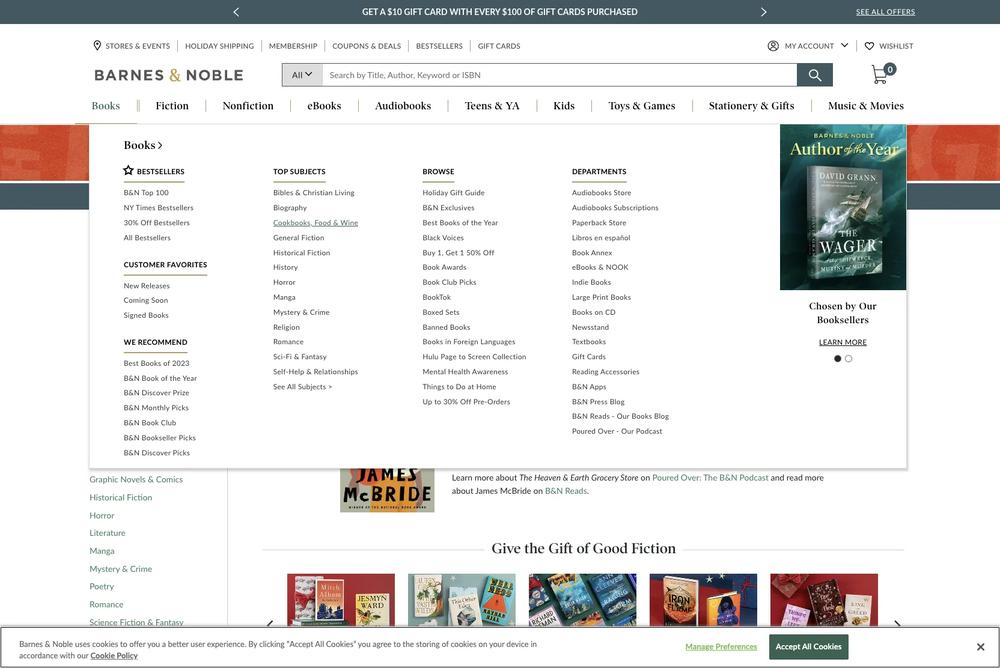 Task type: locate. For each thing, give the bounding box(es) containing it.
barnes inside barnes & noble uses cookies to offer you a better user experience. by clicking "accept all cookies" you agree to the storing of cookies on your device in accordance with our
[[19, 640, 43, 649]]

best up black
[[423, 218, 438, 227]]

1 vertical spatial year
[[617, 319, 646, 337]]

0 horizontal spatial manga
[[90, 546, 115, 556]]

earth inside the heaven & earth grocery store (2023 b&n book of the year) by james mcbride
[[534, 373, 564, 387]]

0 vertical spatial general
[[273, 233, 299, 242]]

releases inside fiction books main content
[[109, 338, 141, 348]]

pre-
[[474, 397, 488, 406]]

store
[[614, 188, 632, 197], [609, 218, 627, 227], [615, 373, 644, 387], [621, 472, 639, 483]]

more
[[585, 338, 605, 348]]

1 vertical spatial blog
[[655, 412, 669, 421]]

guide inside fiction books main content
[[648, 191, 674, 202]]

0 vertical spatial noble
[[488, 425, 510, 435]]

0 vertical spatial off
[[141, 218, 152, 227]]

1 vertical spatial mystery
[[90, 564, 120, 574]]

james inside the heaven & earth grocery store (2023 b&n book of the year) by james mcbride
[[463, 391, 485, 401]]

deacon king kong link
[[524, 412, 588, 422]]

releases for new releases coming soon signed books
[[141, 281, 170, 290]]

bestsellers link up new releases
[[90, 320, 129, 331]]

horror link up religion link
[[273, 276, 405, 290]]

1 vertical spatial horror
[[90, 510, 114, 521]]

accept
[[776, 642, 801, 652]]

heaven inside the heaven & earth grocery store (2023 b&n book of the year) by james mcbride
[[477, 373, 519, 387]]

horror inside fiction books main content
[[90, 510, 114, 521]]

0 horizontal spatial mystery & crime link
[[90, 564, 152, 574]]

2 discover from the top
[[142, 448, 171, 457]]

1 vertical spatial by
[[452, 391, 461, 401]]

manage
[[686, 642, 714, 652]]

teens & ya
[[465, 100, 520, 112]]

blog up the heaven & earth grocery store,
[[655, 412, 669, 421]]

new inside fiction books main content
[[90, 338, 107, 348]]

fiction up history link
[[307, 248, 330, 257]]

2023
[[469, 319, 499, 337], [172, 359, 190, 368], [512, 425, 532, 435]]

bestsellers up new releases
[[90, 320, 129, 330]]

stationery & gifts
[[710, 100, 795, 112]]

b&n reads - our books blog link
[[572, 410, 704, 425]]

the inside holiday gift guide b&n exclusives best books of the year black voices buy 1, get 1 50% off book awards book club picks booktok boxed sets banned books books in foreign languages hulu page to screen collection mental health awareness things to do at home up to 30% off pre-orders
[[471, 218, 482, 227]]

2 horizontal spatial cards
[[587, 352, 606, 361]]

0 horizontal spatial mystery
[[90, 564, 120, 574]]

poured over: the b&n podcast link
[[653, 472, 769, 483]]

at
[[468, 382, 475, 391]]

0 horizontal spatial barnes
[[19, 640, 43, 649]]

all inside barnes & noble uses cookies to offer you a better user experience. by clicking "accept all cookies" you agree to the storing of cookies on your device in accordance with our
[[315, 640, 324, 649]]

mystery up 'poetry'
[[90, 564, 120, 574]]

you left agree
[[358, 640, 371, 649]]

0 vertical spatial earth
[[534, 373, 564, 387]]

list containing bibles & christian living
[[273, 186, 405, 395]]

new up "coming soon"
[[90, 338, 107, 348]]

0 vertical spatial best
[[423, 218, 438, 227]]

in inside holiday gift guide b&n exclusives best books of the year black voices buy 1, get 1 50% off book awards book club picks booktok boxed sets banned books books in foreign languages hulu page to screen collection mental health awareness things to do at home up to 30% off pre-orders
[[445, 338, 452, 347]]

home down fiction ebooks link
[[117, 409, 140, 420]]

and read more about james mcbride on
[[452, 472, 824, 496]]

home down the mental health awareness link on the bottom
[[477, 382, 497, 391]]

historical up history
[[273, 248, 305, 257]]

earth up 'deacon king kong' link
[[534, 373, 564, 387]]

b&n top 100 ny times bestsellers 30% off bestsellers all bestsellers
[[124, 188, 194, 242]]

all inside button
[[803, 642, 812, 652]]

by
[[249, 640, 257, 649]]

b&n up languages
[[502, 319, 535, 337]]

cards inside audiobooks store audiobooks subscriptions paperback store libros en español book annex ebooks & nook indie books large print books books on cd newsstand textbooks gift cards reading accessories b&n apps b&n press blog b&n reads - our books blog poured over - our podcast
[[587, 352, 606, 361]]

bestsellers inside fiction books main content
[[90, 320, 129, 330]]

perfect
[[366, 191, 399, 202]]

subjects inside fiction books main content
[[121, 441, 157, 450]]

new releases link up "coming soon"
[[90, 338, 141, 349]]

100
[[156, 188, 169, 197]]

0 vertical spatial in
[[445, 338, 452, 347]]

30% inside holiday gift guide b&n exclusives best books of the year black voices buy 1, get 1 50% off book awards book club picks booktok boxed sets banned books books in foreign languages hulu page to screen collection mental health awareness things to do at home up to 30% off pre-orders
[[444, 397, 458, 406]]

all down membership link
[[292, 70, 303, 80]]

1 vertical spatial horror link
[[90, 510, 114, 521]]

books link
[[124, 139, 317, 152]]

1 vertical spatial coming
[[90, 356, 118, 366]]

history
[[273, 263, 298, 272]]

holiday down browse heading
[[423, 188, 448, 197]]

cookbooks,
[[273, 218, 313, 227]]

new inside new releases coming soon signed books
[[124, 281, 139, 290]]

1 vertical spatial historical fiction link
[[90, 493, 152, 503]]

1 horizontal spatial ebooks
[[308, 100, 342, 112]]

1 horizontal spatial historical
[[273, 248, 305, 257]]

your
[[489, 640, 505, 649]]

browse
[[423, 167, 455, 176], [349, 262, 373, 271], [90, 304, 121, 313]]

list
[[520, 191, 537, 202]]

graphic novels & comics
[[90, 475, 183, 485]]

grocery for store
[[567, 373, 611, 387]]

manga inside fiction books main content
[[90, 546, 115, 556]]

reads down learn more about the heaven & earth grocery store on poured over: the b&n podcast
[[565, 486, 587, 496]]

shop
[[544, 191, 567, 202]]

2023 up b&n book of the year link
[[172, 359, 190, 368]]

with
[[60, 652, 75, 661]]

of right $100
[[524, 7, 535, 17]]

earth for store,
[[650, 425, 669, 435]]

soon down customer favorites heading
[[151, 296, 168, 305]]

1 vertical spatial ebooks
[[572, 263, 597, 272]]

1 vertical spatial best
[[124, 359, 139, 368]]

b&n inside b&n top 100 ny times bestsellers 30% off bestsellers all bestsellers
[[124, 188, 140, 197]]

health
[[448, 367, 471, 376]]

book up learn more link
[[538, 319, 572, 337]]

1 horizontal spatial general
[[273, 233, 299, 242]]

all right "accept
[[315, 640, 324, 649]]

gift cards link down get a $10 gift card with every $100 of gift cards purchased link
[[477, 41, 522, 52]]

gift right $100
[[537, 7, 556, 17]]

subjects
[[290, 167, 326, 176], [298, 382, 326, 391], [121, 441, 157, 450]]

None field
[[322, 63, 798, 87]]

up to 30% off pre-orders link
[[423, 395, 554, 410]]

all right accept
[[803, 642, 812, 652]]

book down monthly
[[142, 419, 159, 428]]

fiction down food
[[301, 233, 325, 242]]

0 vertical spatial heaven
[[477, 373, 519, 387]]

2 vertical spatial a
[[162, 640, 166, 649]]

0 vertical spatial releases
[[141, 281, 170, 290]]

historical inside fiction books main content
[[90, 493, 125, 503]]

book up monthly
[[142, 374, 159, 383]]

2023 inside best books of 2023 b&n book of the year b&n discover prize b&n monthly picks b&n book club b&n bookseller picks b&n discover picks
[[172, 359, 190, 368]]

cookies left your
[[451, 640, 477, 649]]

1 horizontal spatial holiday
[[423, 188, 448, 197]]

next slide / item image
[[761, 7, 767, 17]]

0 horizontal spatial in
[[445, 338, 452, 347]]

1 vertical spatial about
[[452, 486, 474, 496]]

0 horizontal spatial year
[[183, 374, 197, 383]]

king
[[553, 412, 568, 422]]

mystery & crime link down history link
[[273, 305, 405, 320]]

gift inside holiday gift guide b&n exclusives best books of the year black voices buy 1, get 1 50% off book awards book club picks booktok boxed sets banned books books in foreign languages hulu page to screen collection mental health awareness things to do at home up to 30% off pre-orders
[[450, 188, 463, 197]]

fiction up the offer
[[120, 617, 145, 628]]

list containing audiobooks store
[[572, 186, 704, 440]]

0 vertical spatial poured
[[572, 427, 596, 436]]

1 vertical spatial new releases link
[[90, 338, 141, 349]]

manga down history
[[273, 293, 296, 302]]

1 vertical spatial coming soon link
[[90, 356, 139, 366]]

historical inside bibles & christian living biography cookbooks, food & wine general fiction historical fiction history horror manga mystery & crime religion romance sci-fi & fantasy self-help & relationships see all subjects >
[[273, 248, 305, 257]]

2 cookies from the left
[[451, 640, 477, 649]]

0 vertical spatial 30%
[[124, 218, 139, 227]]

shipping
[[220, 42, 254, 51]]

the inside the heaven & earth grocery store (2023 b&n book of the year) by james mcbride
[[452, 373, 473, 387]]

mcbride inside the heaven & earth grocery store (2023 b&n book of the year) by james mcbride
[[488, 391, 519, 401]]

fiction books main content
[[0, 125, 1001, 669]]

gift cards
[[478, 42, 521, 51]]

the down kong
[[565, 425, 577, 435]]

book up the store,
[[713, 373, 741, 387]]

2 horizontal spatial fantasy
[[723, 653, 751, 663]]

historical down the graphic
[[90, 493, 125, 503]]

a inside fiction books main content
[[375, 262, 379, 271]]

0 vertical spatial mystery & crime link
[[273, 305, 405, 320]]

releases down customer favorites heading
[[141, 281, 170, 290]]

on inside audiobooks store audiobooks subscriptions paperback store libros en español book annex ebooks & nook indie books large print books books on cd newsstand textbooks gift cards reading accessories b&n apps b&n press blog b&n reads - our books blog poured over - our podcast
[[595, 308, 603, 317]]

30% down do
[[444, 397, 458, 406]]

you
[[147, 640, 160, 649], [358, 640, 371, 649]]

0 vertical spatial new
[[124, 281, 139, 290]]

fiction books
[[444, 237, 557, 261]]

0 vertical spatial top
[[273, 167, 288, 176]]

1 horizontal spatial fantasy
[[301, 352, 327, 361]]

list for departments
[[572, 186, 704, 440]]

all inside b&n top 100 ny times bestsellers 30% off bestsellers all bestsellers
[[124, 233, 133, 242]]

club
[[442, 278, 458, 287], [161, 419, 176, 428]]

new for new releases coming soon signed books
[[124, 281, 139, 290]]

libros
[[572, 233, 593, 242]]

cookies
[[814, 642, 842, 652]]

bestsellers up 100
[[137, 167, 185, 176]]

0 vertical spatial discover
[[142, 389, 171, 398]]

1 vertical spatial subjects
[[298, 382, 326, 391]]

podcast inside audiobooks store audiobooks subscriptions paperback store libros en español book annex ebooks & nook indie books large print books books on cd newsstand textbooks gift cards reading accessories b&n apps b&n press blog b&n reads - our books blog poured over - our podcast
[[636, 427, 663, 436]]

all down help
[[287, 382, 296, 391]]

1 horizontal spatial reads
[[590, 412, 610, 421]]

noble inside the comes the barnes & noble 2023 book of the year,
[[488, 425, 510, 435]]

learn inside 2023 b&n book of the year winner learn more
[[563, 338, 583, 348]]

gift cards link up accessories
[[572, 350, 704, 365]]

westerns
[[90, 653, 125, 663]]

agree
[[373, 640, 392, 649]]

browse heading
[[423, 167, 455, 183]]

genres
[[435, 262, 456, 271]]

subjects up christian
[[290, 167, 326, 176]]

historical fiction link down novels
[[90, 493, 152, 503]]

historical
[[273, 248, 305, 257], [90, 493, 125, 503]]

2 horizontal spatial a
[[380, 7, 386, 17]]

1 vertical spatial manga link
[[90, 546, 115, 557]]

2 vertical spatial year
[[183, 374, 197, 383]]

learn more about the heaven & earth grocery store on poured over: the b&n podcast
[[452, 472, 769, 483]]

all
[[872, 7, 885, 16], [292, 70, 303, 80], [124, 233, 133, 242], [287, 382, 296, 391], [315, 640, 324, 649], [803, 642, 812, 652]]

list containing best books of 2023
[[124, 356, 255, 461]]

bestsellers down b&n top 100 link
[[158, 203, 194, 212]]

gift right $10
[[404, 7, 422, 17]]

booksellers
[[817, 314, 870, 326]]

0 horizontal spatial blog
[[610, 397, 625, 406]]

ebooks down all link
[[308, 100, 342, 112]]

releases for new releases
[[109, 338, 141, 348]]

0 vertical spatial barnes
[[452, 425, 478, 435]]

literature link
[[90, 528, 126, 539]]

best inside best books of 2023 b&n book of the year b&n discover prize b&n monthly picks b&n book club b&n bookseller picks b&n discover picks
[[124, 359, 139, 368]]

see left offers
[[857, 7, 870, 16]]

all link
[[282, 63, 322, 87]]

holiday inside holiday gift guide b&n exclusives best books of the year black voices buy 1, get 1 50% off book awards book club picks booktok boxed sets banned books books in foreign languages hulu page to screen collection mental health awareness things to do at home up to 30% off pre-orders
[[423, 188, 448, 197]]

0 vertical spatial historical fiction link
[[273, 246, 405, 261]]

2 more from the left
[[805, 472, 824, 483]]

list containing new releases
[[124, 279, 255, 323]]

list containing holiday gift guide
[[423, 186, 554, 410]]

picks inside holiday gift guide b&n exclusives best books of the year black voices buy 1, get 1 50% off book awards book club picks booktok boxed sets banned books books in foreign languages hulu page to screen collection mental health awareness things to do at home up to 30% off pre-orders
[[460, 278, 477, 287]]

noble inside barnes & noble uses cookies to offer you a better user experience. by clicking "accept all cookies" you agree to the storing of cookies on your device in accordance with our
[[52, 640, 73, 649]]

fiction
[[156, 100, 189, 112], [301, 233, 325, 242], [444, 237, 502, 261], [307, 248, 330, 257], [123, 304, 153, 313], [90, 374, 115, 384], [90, 392, 115, 402], [90, 409, 115, 420], [90, 441, 119, 450], [121, 457, 146, 467], [127, 493, 152, 503], [632, 540, 676, 557], [120, 617, 145, 628], [687, 653, 712, 663]]

gift down learn more link
[[572, 352, 585, 361]]

browse for browse heading
[[423, 167, 455, 176]]

1 vertical spatial heaven
[[614, 425, 640, 435]]

bestsellers down card
[[416, 42, 463, 51]]

horror link
[[273, 276, 405, 290], [90, 510, 114, 521]]

games
[[644, 100, 676, 112]]

1 horizontal spatial science
[[657, 653, 685, 663]]

fantasy up help
[[301, 352, 327, 361]]

prize
[[173, 389, 190, 398]]

barnes & noble book of the year! the heaven & earth grocery store. shop now image
[[0, 125, 1001, 181]]

buy
[[423, 248, 436, 257]]

cards down $100
[[496, 42, 521, 51]]

1 horizontal spatial you
[[358, 640, 371, 649]]

1 vertical spatial noble
[[52, 640, 73, 649]]

holiday left shipping
[[185, 42, 218, 51]]

winner
[[650, 319, 699, 337]]

earth for store
[[534, 373, 564, 387]]

get left $10
[[362, 7, 378, 17]]

b&n book club link
[[124, 416, 255, 431]]

books
[[92, 100, 120, 112], [124, 139, 156, 152], [440, 218, 460, 227], [506, 237, 557, 261], [591, 278, 612, 287], [611, 293, 631, 302], [572, 308, 593, 317], [148, 311, 169, 320], [450, 323, 471, 332], [423, 338, 443, 347], [141, 359, 161, 368], [632, 412, 652, 421]]

guide inside holiday gift guide b&n exclusives best books of the year black voices buy 1, get 1 50% off book awards book club picks booktok boxed sets banned books books in foreign languages hulu page to screen collection mental health awareness things to do at home up to 30% off pre-orders
[[465, 188, 485, 197]]

1 horizontal spatial a
[[375, 262, 379, 271]]

grocery for store,
[[671, 425, 698, 435]]

mcbride inside and read more about james mcbride on
[[500, 486, 532, 496]]

b&n discover prize link
[[124, 386, 255, 401]]

1 vertical spatial gift cards link
[[572, 350, 704, 365]]

holiday gift guide b&n exclusives best books of the year black voices buy 1, get 1 50% off book awards book club picks booktok boxed sets banned books books in foreign languages hulu page to screen collection mental health awareness things to do at home up to 30% off pre-orders
[[423, 188, 527, 406]]

of up learn more link
[[575, 319, 588, 337]]

0 vertical spatial a
[[380, 7, 386, 17]]

1 horizontal spatial best
[[423, 218, 438, 227]]

b&n inside holiday gift guide b&n exclusives best books of the year black voices buy 1, get 1 50% off book awards book club picks booktok boxed sets banned books books in foreign languages hulu page to screen collection mental health awareness things to do at home up to 30% off pre-orders
[[423, 203, 439, 212]]

your
[[497, 191, 518, 202]]

list for top subjects
[[273, 186, 405, 395]]

1 vertical spatial grocery
[[671, 425, 698, 435]]

heaven for store,
[[614, 425, 640, 435]]

see inside bibles & christian living biography cookbooks, food & wine general fiction historical fiction history horror manga mystery & crime religion romance sci-fi & fantasy self-help & relationships see all subjects >
[[273, 382, 285, 391]]

1 more from the left
[[475, 472, 494, 483]]

releases inside new releases coming soon signed books
[[141, 281, 170, 290]]

fiction down manage
[[687, 653, 712, 663]]

new releases coming soon signed books
[[124, 281, 170, 320]]

book
[[572, 248, 590, 257], [423, 263, 440, 272], [423, 278, 440, 287], [538, 319, 572, 337], [713, 373, 741, 387], [142, 374, 159, 383], [639, 412, 659, 422], [142, 419, 159, 428], [534, 425, 553, 435]]

1 horizontal spatial new
[[124, 281, 139, 290]]

mystery & crime
[[90, 564, 152, 574]]

books inside new releases coming soon signed books
[[148, 311, 169, 320]]

coming up signed
[[124, 296, 149, 305]]

1 horizontal spatial barnes
[[452, 425, 478, 435]]

0 vertical spatial science fiction & fantasy
[[90, 617, 184, 628]]

horror up the literature at the bottom of the page
[[90, 510, 114, 521]]

0 horizontal spatial see
[[273, 382, 285, 391]]

a left $10
[[380, 7, 386, 17]]

literature
[[90, 528, 126, 538]]

0 horizontal spatial releases
[[109, 338, 141, 348]]

year
[[484, 218, 499, 227], [617, 319, 646, 337], [183, 374, 197, 383]]

30%
[[124, 218, 139, 227], [444, 397, 458, 406]]

poured left over:
[[653, 472, 679, 483]]

down arrow image
[[841, 43, 849, 48]]

ebooks inside audiobooks store audiobooks subscriptions paperback store libros en español book annex ebooks & nook indie books large print books books on cd newsstand textbooks gift cards reading accessories b&n apps b&n press blog b&n reads - our books blog poured over - our podcast
[[572, 263, 597, 272]]

1 horizontal spatial learn
[[563, 338, 583, 348]]

fiction down graphic novels & comics link
[[127, 493, 152, 503]]

subjects up general fiction
[[121, 441, 157, 450]]

booktok
[[423, 293, 451, 302]]

accept all cookies
[[776, 642, 842, 652]]

1 horizontal spatial earth
[[571, 472, 590, 483]]

history link
[[273, 261, 405, 276]]

0 vertical spatial see
[[857, 7, 870, 16]]

- right over
[[617, 427, 620, 436]]

and
[[600, 262, 612, 271], [590, 412, 604, 422], [771, 472, 785, 483]]

romance down poetry link
[[90, 600, 124, 610]]

b&n book of the year link
[[124, 371, 255, 386]]

b&n right (2023
[[683, 373, 710, 387]]

kong
[[570, 412, 588, 422]]

book up romance
[[572, 248, 590, 257]]

by up booksellers
[[846, 301, 857, 312]]

0 vertical spatial horror link
[[273, 276, 405, 290]]

top up bibles
[[273, 167, 288, 176]]

store inside the heaven & earth grocery store (2023 b&n book of the year) by james mcbride
[[615, 373, 644, 387]]

romance link
[[273, 335, 405, 350], [766, 574, 887, 669], [90, 600, 124, 610]]

0 horizontal spatial -
[[612, 412, 615, 421]]

cookies up cookie
[[92, 640, 118, 649]]

romance link
[[571, 262, 599, 271]]

browse for browse fiction
[[90, 304, 121, 313]]

nonfiction
[[223, 100, 274, 112]]

our inside fiction books main content
[[570, 191, 587, 202]]

james inside and read more about james mcbride on
[[476, 486, 498, 496]]

of inside the comes the barnes & noble 2023 book of the year,
[[555, 425, 563, 435]]

2 horizontal spatial holiday
[[590, 191, 625, 202]]

1 vertical spatial browse
[[349, 262, 373, 271]]

club inside best books of 2023 b&n book of the year b&n discover prize b&n monthly picks b&n book club b&n bookseller picks b&n discover picks
[[161, 419, 176, 428]]

coming soon link down new releases
[[90, 356, 139, 366]]

0 horizontal spatial general fiction link
[[90, 457, 146, 467]]

top
[[273, 167, 288, 176], [142, 188, 154, 197]]

customer
[[124, 260, 165, 269]]

0 horizontal spatial top
[[142, 188, 154, 197]]

1 vertical spatial in
[[531, 640, 537, 649]]

a inside barnes & noble uses cookies to offer you a better user experience. by clicking "accept all cookies" you agree to the storing of cookies on your device in accordance with our
[[162, 640, 166, 649]]

our inside the chosen by our booksellers
[[860, 301, 877, 312]]

gift up exclusives
[[450, 188, 463, 197]]

bestsellers image
[[122, 164, 135, 176]]

list for customer favorites
[[124, 279, 255, 323]]

1 horizontal spatial horror
[[273, 278, 296, 287]]

1 vertical spatial 30%
[[444, 397, 458, 406]]

gift left for in the top of the page
[[402, 191, 420, 202]]

0 horizontal spatial 30%
[[124, 218, 139, 227]]

1 horizontal spatial soon
[[151, 296, 168, 305]]

book inside the comes the barnes & noble 2023 book of the year,
[[534, 425, 553, 435]]

all inside bibles & christian living biography cookbooks, food & wine general fiction historical fiction history horror manga mystery & crime religion romance sci-fi & fantasy self-help & relationships see all subjects >
[[287, 382, 296, 391]]

bibles & christian living biography cookbooks, food & wine general fiction historical fiction history horror manga mystery & crime religion romance sci-fi & fantasy self-help & relationships see all subjects >
[[273, 188, 358, 391]]

coming down new releases
[[90, 356, 118, 366]]

audiobooks inside fiction books main content
[[117, 374, 161, 384]]

b&n reads link
[[545, 486, 587, 496]]

2 vertical spatial cards
[[587, 352, 606, 361]]

podcast down b&n reads - our books blog link
[[636, 427, 663, 436]]

barnes inside the comes the barnes & noble 2023 book of the year,
[[452, 425, 478, 435]]

2 horizontal spatial romance
[[808, 653, 842, 663]]

the inside 2023 b&n book of the year winner learn more
[[592, 319, 613, 337]]

my account button
[[768, 41, 849, 52]]

1 horizontal spatial browse
[[349, 262, 373, 271]]

previous slide / item image
[[234, 7, 240, 17]]

1 horizontal spatial mystery
[[273, 308, 301, 317]]

2 vertical spatial heaven
[[535, 472, 561, 483]]

0 vertical spatial year
[[484, 218, 499, 227]]

2 vertical spatial off
[[460, 397, 472, 406]]

0 horizontal spatial heaven
[[477, 373, 519, 387]]

fiction inside button
[[156, 100, 189, 112]]

0 horizontal spatial horror link
[[90, 510, 114, 521]]

and inside and read more about james mcbride on
[[771, 472, 785, 483]]

- up over
[[612, 412, 615, 421]]

in inside barnes & noble uses cookies to offer you a better user experience. by clicking "accept all cookies" you agree to the storing of cookies on your device in accordance with our
[[531, 640, 537, 649]]

graphic
[[90, 475, 118, 485]]

indie
[[572, 278, 589, 287]]

sets
[[446, 308, 460, 317]]

bestsellers down ny times bestsellers link on the top left of page
[[154, 218, 190, 227]]

our down national
[[622, 427, 634, 436]]

>
[[328, 382, 333, 391]]

bestsellers heading
[[122, 164, 185, 183]]

1 horizontal spatial general fiction link
[[273, 231, 405, 246]]

on inside and read more about james mcbride on
[[534, 486, 543, 496]]

b&n exclusives link
[[423, 201, 554, 216]]

0 horizontal spatial new
[[90, 338, 107, 348]]

the right find
[[349, 191, 364, 202]]

list for browse
[[423, 186, 554, 410]]

list
[[124, 186, 255, 246], [273, 186, 405, 395], [423, 186, 554, 410], [572, 186, 704, 440], [124, 279, 255, 323], [124, 356, 255, 461]]

& inside audiobooks store audiobooks subscriptions paperback store libros en español book annex ebooks & nook indie books large print books books on cd newsstand textbooks gift cards reading accessories b&n apps b&n press blog b&n reads - our books blog poured over - our podcast
[[599, 263, 604, 272]]

1 vertical spatial historical
[[90, 493, 125, 503]]

manga inside bibles & christian living biography cookbooks, food & wine general fiction historical fiction history horror manga mystery & crime religion romance sci-fi & fantasy self-help & relationships see all subjects >
[[273, 293, 296, 302]]

awards
[[442, 263, 467, 272]]

0 horizontal spatial podcast
[[636, 427, 663, 436]]

to up "policy"
[[120, 640, 127, 649]]

1 vertical spatial mcbride
[[500, 486, 532, 496]]

the left storing
[[403, 640, 414, 649]]

to
[[459, 352, 466, 361], [447, 382, 454, 391], [435, 397, 442, 406], [120, 640, 127, 649], [394, 640, 401, 649]]

comes the barnes & noble 2023 book of the year,
[[452, 412, 821, 435]]

2 horizontal spatial ebooks
[[572, 263, 597, 272]]

earth down award
[[650, 425, 669, 435]]

coming
[[124, 296, 149, 305], [90, 356, 118, 366]]

mental health awareness link
[[423, 365, 554, 380]]

b&n apps link
[[572, 380, 704, 395]]

poured inside audiobooks store audiobooks subscriptions paperback store libros en español book annex ebooks & nook indie books large print books books on cd newsstand textbooks gift cards reading accessories b&n apps b&n press blog b&n reads - our books blog poured over - our podcast
[[572, 427, 596, 436]]

of inside get a $10 gift card with every $100 of gift cards purchased link
[[524, 7, 535, 17]]

holiday inside fiction books main content
[[590, 191, 625, 202]]

of left good
[[577, 540, 590, 557]]

we recommend
[[124, 338, 188, 347]]

reads inside fiction books main content
[[565, 486, 587, 496]]



Task type: describe. For each thing, give the bounding box(es) containing it.
toys & games button
[[592, 100, 692, 113]]

to left do
[[447, 382, 454, 391]]

mystery inside bibles & christian living biography cookbooks, food & wine general fiction historical fiction history horror manga mystery & crime religion romance sci-fi & fantasy self-help & relationships see all subjects >
[[273, 308, 301, 317]]

stationery & gifts button
[[693, 100, 812, 113]]

b&n up kong
[[572, 397, 588, 406]]

coupons & deals link
[[331, 41, 403, 52]]

0 horizontal spatial science fiction & fantasy link
[[90, 617, 184, 628]]

2023 inside the comes the barnes & noble 2023 book of the year,
[[512, 425, 532, 435]]

fiction down "coming soon"
[[90, 374, 115, 384]]

2 horizontal spatial romance link
[[766, 574, 887, 669]]

holiday for holiday gift guide b&n exclusives best books of the year black voices buy 1, get 1 50% off book awards book club picks booktok boxed sets banned books books in foreign languages hulu page to screen collection mental health awareness things to do at home up to 30% off pre-orders
[[423, 188, 448, 197]]

every
[[475, 7, 500, 17]]

new for new releases
[[90, 338, 107, 348]]

user image
[[768, 41, 779, 52]]

2 vertical spatial romance
[[808, 653, 842, 663]]

deacon king kong and national book award winner
[[524, 412, 714, 422]]

our down b&n press blog 'link'
[[617, 412, 630, 421]]

0 vertical spatial bestsellers link
[[415, 41, 464, 52]]

accept all cookies button
[[770, 635, 849, 660]]

subjects inside bibles & christian living biography cookbooks, food & wine general fiction historical fiction history horror manga mystery & crime religion romance sci-fi & fantasy self-help & relationships see all subjects >
[[298, 382, 326, 391]]

1 vertical spatial and
[[590, 412, 604, 422]]

0 horizontal spatial manga link
[[90, 546, 115, 557]]

more inside and read more about james mcbride on
[[805, 472, 824, 483]]

audiobooks inside button
[[375, 100, 431, 112]]

biography link
[[273, 201, 405, 216]]

30% off bestsellers link
[[124, 216, 255, 231]]

poured inside fiction books main content
[[653, 472, 679, 483]]

of down we recommend heading
[[163, 359, 170, 368]]

browse a variety of fiction genres including
[[349, 262, 489, 271]]

0 horizontal spatial bestsellers link
[[90, 320, 129, 331]]

the heaven & earth grocery store,
[[599, 425, 720, 435]]

.
[[587, 486, 589, 496]]

picks down prize at the bottom
[[172, 404, 189, 413]]

mystery inside the mystery & crime link
[[90, 564, 120, 574]]

textbooks
[[572, 338, 606, 347]]

clicking
[[259, 640, 285, 649]]

get inside holiday gift guide b&n exclusives best books of the year black voices buy 1, get 1 50% off book awards book club picks booktok boxed sets banned books books in foreign languages hulu page to screen collection mental health awareness things to do at home up to 30% off pre-orders
[[446, 248, 458, 257]]

of inside holiday gift guide b&n exclusives best books of the year black voices buy 1, get 1 50% off book awards book club picks booktok boxed sets banned books books in foreign languages hulu page to screen collection mental health awareness things to do at home up to 30% off pre-orders
[[462, 218, 469, 227]]

chosen
[[810, 301, 843, 312]]

poured over - our podcast link
[[572, 425, 704, 440]]

self-help & relationships link
[[273, 365, 405, 380]]

large print books link
[[572, 290, 704, 305]]

the inside best books of 2023 b&n book of the year b&n discover prize b&n monthly picks b&n book club b&n bookseller picks b&n discover picks
[[170, 374, 181, 383]]

of left fiction
[[404, 262, 410, 271]]

best inside holiday gift guide b&n exclusives best books of the year black voices buy 1, get 1 50% off book awards book club picks booktok boxed sets banned books books in foreign languages hulu page to screen collection mental health awareness things to do at home up to 30% off pre-orders
[[423, 218, 438, 227]]

foreign
[[454, 338, 479, 347]]

of inside 2023 b&n book of the year winner learn more
[[575, 319, 588, 337]]

manage preferences
[[686, 642, 758, 652]]

all bestsellers link
[[124, 231, 255, 246]]

b&n right over:
[[720, 472, 738, 483]]

0 horizontal spatial romance link
[[90, 600, 124, 610]]

things to do at home link
[[423, 380, 554, 395]]

1 you from the left
[[147, 640, 160, 649]]

1 cookies from the left
[[92, 640, 118, 649]]

book inside audiobooks store audiobooks subscriptions paperback store libros en español book annex ebooks & nook indie books large print books books on cd newsstand textbooks gift cards reading accessories b&n apps b&n press blog b&n reads - our books blog poured over - our podcast
[[572, 248, 590, 257]]

0 horizontal spatial get
[[362, 7, 378, 17]]

new releases
[[90, 338, 141, 348]]

b&n left bookseller
[[124, 433, 140, 442]]

cart image
[[872, 65, 888, 84]]

club inside holiday gift guide b&n exclusives best books of the year black voices buy 1, get 1 50% off book awards book club picks booktok boxed sets banned books books in foreign languages hulu page to screen collection mental health awareness things to do at home up to 30% off pre-orders
[[442, 278, 458, 287]]

b&n down fiction ebooks link
[[124, 404, 140, 413]]

1 discover from the top
[[142, 389, 171, 398]]

the heaven & earth grocery store (2023 b&n book of the year) by james mcbride
[[452, 373, 808, 401]]

ny times bestsellers link
[[124, 201, 255, 216]]

0 horizontal spatial gift cards link
[[477, 41, 522, 52]]

customer favorites heading
[[124, 260, 207, 276]]

account
[[798, 42, 835, 51]]

2 vertical spatial grocery
[[592, 472, 619, 483]]

books inside button
[[92, 100, 120, 112]]

bestsellers up customer on the top of page
[[135, 233, 171, 242]]

year inside holiday gift guide b&n exclusives best books of the year black voices buy 1, get 1 50% off book awards book club picks booktok boxed sets banned books books in foreign languages hulu page to screen collection mental health awareness things to do at home up to 30% off pre-orders
[[484, 218, 499, 227]]

book down buy
[[423, 263, 440, 272]]

preferences
[[716, 642, 758, 652]]

music
[[829, 100, 857, 112]]

nook
[[606, 263, 629, 272]]

b&n up novels
[[124, 448, 140, 457]]

stores & events link
[[94, 41, 171, 52]]

languages
[[481, 338, 516, 347]]

0 vertical spatial blog
[[610, 397, 625, 406]]

favorites
[[167, 260, 207, 269]]

2 vertical spatial fantasy
[[723, 653, 751, 663]]

book inside the heaven & earth grocery store (2023 b&n book of the year) by james mcbride
[[713, 373, 741, 387]]

stores & events
[[106, 42, 170, 51]]

crime inside bibles & christian living biography cookbooks, food & wine general fiction historical fiction history horror manga mystery & crime religion romance sci-fi & fantasy self-help & relationships see all subjects >
[[310, 308, 330, 317]]

gifts
[[772, 100, 795, 112]]

holiday for holiday shipping
[[185, 42, 218, 51]]

device
[[507, 640, 529, 649]]

top inside top subjects heading
[[273, 167, 288, 176]]

departments heading
[[572, 167, 627, 183]]

user
[[191, 640, 205, 649]]

about inside and read more about james mcbride on
[[452, 486, 474, 496]]

home inside holiday gift guide b&n exclusives best books of the year black voices buy 1, get 1 50% off book awards book club picks booktok boxed sets banned books books in foreign languages hulu page to screen collection mental health awareness things to do at home up to 30% off pre-orders
[[477, 382, 497, 391]]

1 horizontal spatial science fiction & fantasy
[[657, 653, 751, 663]]

off inside b&n top 100 ny times bestsellers 30% off bestsellers all bestsellers
[[141, 218, 152, 227]]

accessories
[[601, 367, 640, 376]]

book club picks link
[[423, 276, 554, 290]]

things
[[423, 382, 445, 391]]

signed books link
[[124, 309, 255, 323]]

1 horizontal spatial gift cards link
[[572, 350, 704, 365]]

b&n up year,
[[572, 412, 588, 421]]

b&n down reading
[[572, 382, 588, 391]]

the inside the heaven & earth grocery store (2023 b&n book of the year) by james mcbride
[[760, 373, 778, 387]]

buy 1, get 1 50% off link
[[423, 246, 554, 261]]

0 vertical spatial home
[[474, 228, 492, 236]]

to right agree
[[394, 640, 401, 649]]

list for we recommend
[[124, 356, 255, 461]]

annex
[[591, 248, 613, 257]]

browse fiction
[[90, 304, 153, 313]]

fiction up general fiction
[[90, 441, 119, 450]]

ebooks inside fiction books main content
[[117, 392, 144, 402]]

subjects for graphic novels & comics
[[121, 441, 157, 450]]

gift left good
[[549, 540, 573, 557]]

2 you from the left
[[358, 640, 371, 649]]

ya
[[506, 100, 520, 112]]

b&n up fiction ebooks
[[124, 374, 140, 383]]

general inside general fiction link
[[90, 457, 118, 467]]

Search by Title, Author, Keyword or ISBN text field
[[322, 63, 798, 87]]

ebooks inside button
[[308, 100, 342, 112]]

all left offers
[[872, 7, 885, 16]]

kids
[[554, 100, 575, 112]]

more.
[[633, 262, 652, 271]]

sci-
[[273, 352, 286, 361]]

fiction up novels
[[121, 457, 146, 467]]

over:
[[681, 472, 702, 483]]

the inside barnes & noble uses cookies to offer you a better user experience. by clicking "accept all cookies" you agree to the storing of cookies on your device in accordance with our
[[403, 640, 414, 649]]

logo image
[[95, 68, 244, 85]]

b&n inside the heaven & earth grocery store (2023 b&n book of the year) by james mcbride
[[683, 373, 710, 387]]

romance inside bibles & christian living biography cookbooks, food & wine general fiction historical fiction history horror manga mystery & crime religion romance sci-fi & fantasy self-help & relationships see all subjects >
[[273, 338, 304, 347]]

& inside the comes the barnes & noble 2023 book of the year,
[[480, 425, 486, 435]]

picks down b&n bookseller picks "link"
[[173, 448, 190, 457]]

the right give
[[525, 540, 545, 557]]

0 horizontal spatial historical fiction link
[[90, 493, 152, 503]]

2023 inside 2023 b&n book of the year winner learn more
[[469, 319, 499, 337]]

book up booktok
[[423, 278, 440, 287]]

1 horizontal spatial see
[[857, 7, 870, 16]]

0 horizontal spatial science fiction & fantasy
[[90, 617, 184, 628]]

apps
[[590, 382, 607, 391]]

1 vertical spatial cards
[[496, 42, 521, 51]]

on left the your
[[483, 191, 495, 202]]

black voices link
[[423, 231, 554, 246]]

top subjects heading
[[273, 167, 326, 183]]

gift down every
[[478, 42, 494, 51]]

ebooks & nook link
[[572, 261, 704, 276]]

boxed sets link
[[423, 305, 554, 320]]

2 vertical spatial earth
[[571, 472, 590, 483]]

see all offers
[[857, 7, 916, 16]]

by inside the heaven & earth grocery store (2023 b&n book of the year) by james mcbride
[[452, 391, 461, 401]]

fantasy inside bibles & christian living biography cookbooks, food & wine general fiction historical fiction history horror manga mystery & crime religion romance sci-fi & fantasy self-help & relationships see all subjects >
[[301, 352, 327, 361]]

general inside bibles & christian living biography cookbooks, food & wine general fiction historical fiction history horror manga mystery & crime religion romance sci-fi & fantasy self-help & relationships see all subjects >
[[273, 233, 299, 242]]

30% inside b&n top 100 ny times bestsellers 30% off bestsellers all bestsellers
[[124, 218, 139, 227]]

1 horizontal spatial -
[[617, 427, 620, 436]]

bibles & christian living link
[[273, 186, 405, 201]]

coupons & deals
[[333, 42, 401, 51]]

search image
[[809, 69, 822, 82]]

1 horizontal spatial romance link
[[273, 335, 405, 350]]

toys & games
[[609, 100, 676, 112]]

year inside best books of 2023 b&n book of the year b&n discover prize b&n monthly picks b&n book club b&n bookseller picks b&n discover picks
[[183, 374, 197, 383]]

1 horizontal spatial about
[[496, 472, 517, 483]]

b&n up fiction subjects at the bottom left of page
[[124, 419, 140, 428]]

gift inside audiobooks store audiobooks subscriptions paperback store libros en español book annex ebooks & nook indie books large print books books on cd newsstand textbooks gift cards reading accessories b&n apps b&n press blog b&n reads - our books blog poured over - our podcast
[[572, 352, 585, 361]]

see all subjects > link
[[273, 380, 405, 395]]

1 horizontal spatial historical fiction link
[[273, 246, 405, 261]]

2 vertical spatial home
[[117, 409, 140, 420]]

fiction up the fiction home
[[90, 392, 115, 402]]

books inside best books of 2023 b&n book of the year b&n discover prize b&n monthly picks b&n book club b&n bookseller picks b&n discover picks
[[141, 359, 161, 368]]

book up the heaven & earth grocery store,
[[639, 412, 659, 422]]

0 vertical spatial general fiction link
[[273, 231, 405, 246]]

fiction subjects
[[90, 441, 157, 450]]

fiction right good
[[632, 540, 676, 557]]

1 horizontal spatial off
[[460, 397, 472, 406]]

1 vertical spatial science
[[657, 653, 685, 663]]

books inside main content
[[506, 237, 557, 261]]

to right the page
[[459, 352, 466, 361]]

list containing b&n top 100
[[124, 186, 255, 246]]

b&n inside 2023 b&n book of the year winner learn more
[[502, 319, 535, 337]]

books in foreign languages link
[[423, 335, 554, 350]]

heaven for store
[[477, 373, 519, 387]]

bestsellers inside heading
[[137, 167, 185, 176]]

of inside the heaven & earth grocery store (2023 b&n book of the year) by james mcbride
[[745, 373, 756, 387]]

libros en español link
[[572, 231, 704, 246]]

accordance
[[19, 652, 58, 661]]

1 vertical spatial fantasy
[[156, 617, 184, 628]]

paperback store link
[[572, 216, 704, 231]]

1 horizontal spatial mystery & crime link
[[273, 305, 405, 320]]

coming soon link inside fiction books main content
[[90, 356, 139, 366]]

on inside barnes & noble uses cookies to offer you a better user experience. by clicking "accept all cookies" you agree to the storing of cookies on your device in accordance with our
[[479, 640, 488, 649]]

newsstand
[[572, 323, 609, 332]]

2 horizontal spatial off
[[483, 248, 495, 257]]

1 horizontal spatial heaven
[[535, 472, 561, 483]]

1 vertical spatial general fiction link
[[90, 457, 146, 467]]

offer
[[129, 640, 146, 649]]

& inside barnes & noble uses cookies to offer you a better user experience. by clicking "accept all cookies" you agree to the storing of cookies on your device in accordance with our
[[45, 640, 50, 649]]

0 horizontal spatial learn
[[452, 472, 473, 483]]

b&n down fiction audiobooks link
[[124, 389, 140, 398]]

fiction ebooks link
[[90, 392, 144, 402]]

soon inside 'link'
[[120, 356, 139, 366]]

collection
[[493, 352, 527, 361]]

privacy alert dialog
[[0, 627, 1001, 669]]

a for browse
[[375, 262, 379, 271]]

cookie policy link
[[90, 651, 138, 663]]

b&n left .
[[545, 486, 563, 496]]

on left over:
[[641, 472, 651, 483]]

0 vertical spatial and
[[600, 262, 612, 271]]

more
[[845, 338, 867, 347]]

a for get
[[380, 7, 386, 17]]

we
[[124, 338, 136, 347]]

fiction down fiction ebooks link
[[90, 409, 115, 420]]

fiction up the including
[[444, 237, 502, 261]]

0 horizontal spatial science
[[90, 617, 118, 628]]

horror inside bibles & christian living biography cookbooks, food & wine general fiction historical fiction history horror manga mystery & crime religion romance sci-fi & fantasy self-help & relationships see all subjects >
[[273, 278, 296, 287]]

the heaven & earth grocery store (2023 b&n book of the year) image
[[340, 370, 435, 513]]

departments
[[572, 167, 627, 176]]

coming inside new releases coming soon signed books
[[124, 296, 149, 305]]

to right the 'up'
[[435, 397, 442, 406]]

reads inside audiobooks store audiobooks subscriptions paperback store libros en español book annex ebooks & nook indie books large print books books on cd newsstand textbooks gift cards reading accessories b&n apps b&n press blog b&n reads - our books blog poured over - our podcast
[[590, 412, 610, 421]]

self-
[[273, 367, 289, 376]]

0 vertical spatial cards
[[558, 7, 586, 17]]

of down best books of 2023 link
[[161, 374, 168, 383]]

0 vertical spatial new releases link
[[124, 279, 255, 294]]

top inside b&n top 100 ny times bestsellers 30% off bestsellers all bestsellers
[[142, 188, 154, 197]]

book inside 2023 b&n book of the year winner learn more
[[538, 319, 572, 337]]

better
[[168, 640, 189, 649]]

50%
[[467, 248, 481, 257]]

we recommend heading
[[124, 338, 188, 353]]

1 horizontal spatial horror link
[[273, 276, 405, 290]]

up
[[423, 397, 433, 406]]

booktok link
[[423, 290, 554, 305]]

the right the comes on the bottom of the page
[[809, 412, 821, 422]]

of inside barnes & noble uses cookies to offer you a better user experience. by clicking "accept all cookies" you agree to the storing of cookies on your device in accordance with our
[[442, 640, 449, 649]]

browse for browse a variety of fiction genres including
[[349, 262, 373, 271]]

mental
[[423, 367, 446, 376]]

1 horizontal spatial manga link
[[273, 290, 405, 305]]

0 vertical spatial coming soon link
[[124, 294, 255, 309]]

exclusives
[[441, 203, 475, 212]]

subjects for biography
[[290, 167, 326, 176]]

cookie policy
[[90, 652, 138, 661]]

gift up subscriptions
[[627, 191, 645, 202]]

fiction up we at the bottom of the page
[[123, 304, 153, 313]]

comes
[[783, 412, 807, 422]]

awareness
[[472, 367, 509, 376]]

deals
[[378, 42, 401, 51]]

0 horizontal spatial romance
[[90, 600, 124, 610]]

card
[[424, 7, 448, 17]]

soon inside new releases coming soon signed books
[[151, 296, 168, 305]]

hulu page to screen collection link
[[423, 350, 554, 365]]

coming inside 'link'
[[90, 356, 118, 366]]

textbooks link
[[572, 335, 704, 350]]

picks down b&n book club link
[[179, 433, 196, 442]]

1 horizontal spatial science fiction & fantasy link
[[646, 574, 766, 669]]



Task type: vqa. For each thing, say whether or not it's contained in the screenshot.
right Dunlap
no



